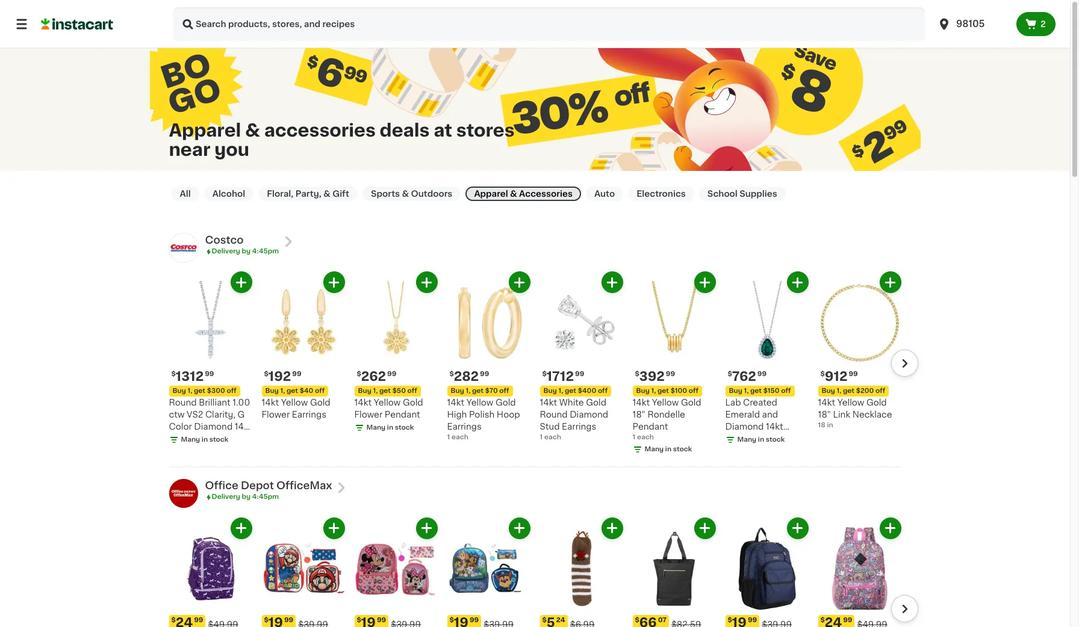 Task type: locate. For each thing, give the bounding box(es) containing it.
7 get from the left
[[751, 388, 762, 395]]

1 yellow from the left
[[281, 399, 308, 408]]

yellow for pendant
[[374, 399, 401, 408]]

gold for 14kt yellow gold flower pendant
[[403, 399, 423, 408]]

gold down "and"
[[753, 435, 773, 444]]

apparel inside apparel & accessories deals at stores near you
[[169, 121, 241, 139]]

school supplies
[[708, 190, 778, 198]]

yellow
[[281, 399, 308, 408], [374, 399, 401, 408], [467, 399, 494, 408], [652, 399, 679, 408], [838, 399, 865, 408]]

1 horizontal spatial flower
[[355, 411, 383, 420]]

14kt yellow gold 18" rondelle pendant 1 each
[[633, 399, 702, 441]]

in
[[828, 423, 834, 429], [387, 425, 394, 432], [202, 437, 208, 444], [759, 437, 765, 444], [666, 447, 672, 453]]

1 vertical spatial apparel
[[474, 190, 508, 198]]

buy
[[173, 388, 186, 395], [265, 388, 279, 395], [358, 388, 372, 395], [451, 388, 464, 395], [544, 388, 557, 395], [637, 388, 650, 395], [729, 388, 743, 395], [822, 388, 836, 395]]

gold down $100
[[681, 399, 702, 408]]

off up 1.00
[[227, 388, 237, 395]]

& right sports
[[402, 190, 409, 198]]

in left cross
[[202, 437, 208, 444]]

& inside apparel & accessories link
[[510, 190, 517, 198]]

0 horizontal spatial each
[[452, 435, 469, 441]]

1 vertical spatial by
[[242, 494, 251, 501]]

each down stud
[[545, 435, 561, 441]]

by for office depot officemax
[[242, 494, 251, 501]]

white down emerald
[[726, 435, 750, 444]]

4 yellow from the left
[[652, 399, 679, 408]]

school
[[708, 190, 738, 198]]

ctw
[[169, 411, 185, 420]]

392
[[640, 371, 665, 383]]

flower inside 14kt yellow gold flower earrings
[[262, 411, 290, 420]]

diamond
[[570, 411, 609, 420], [194, 423, 233, 432], [726, 423, 764, 432]]

delivery by 4:45pm for office depot officemax
[[212, 494, 279, 501]]

flower
[[262, 411, 290, 420], [355, 411, 383, 420]]

$50
[[393, 388, 406, 395]]

99 inside $ 262 99
[[387, 371, 397, 378]]

get left $40
[[287, 388, 298, 395]]

1 vertical spatial delivery by 4:45pm
[[212, 494, 279, 501]]

14kt
[[262, 399, 279, 408], [355, 399, 372, 408], [447, 399, 465, 408], [540, 399, 557, 408], [633, 399, 650, 408], [819, 399, 836, 408], [235, 423, 252, 432], [766, 423, 784, 432]]

apparel left accessories
[[474, 190, 508, 198]]

2
[[1041, 20, 1047, 28]]

many down color
[[181, 437, 200, 444]]

2 1, from the left
[[280, 388, 285, 395]]

pendant down rondelle
[[633, 423, 669, 432]]

14kt up rondelle
[[633, 399, 650, 408]]

14kt yellow gold high polish hoop earrings 1 each
[[447, 399, 520, 441]]

1 horizontal spatial earrings
[[447, 423, 482, 432]]

buy up lab in the bottom right of the page
[[729, 388, 743, 395]]

flower inside 14kt yellow gold flower pendant
[[355, 411, 383, 420]]

14kt inside lab created emerald and diamond 14kt white gold pendant
[[766, 423, 784, 432]]

2 buy from the left
[[265, 388, 279, 395]]

1 horizontal spatial $24.99 original price: $49.99 element
[[819, 616, 902, 628]]

2 get from the left
[[287, 388, 298, 395]]

1, down "$ 282 99" at the bottom left of page
[[466, 388, 471, 395]]

diamond down emerald
[[726, 423, 764, 432]]

many in stock down vs2
[[181, 437, 229, 444]]

0 horizontal spatial white
[[169, 435, 194, 444]]

8 1, from the left
[[837, 388, 842, 395]]

get for 1712
[[565, 388, 577, 395]]

1 vertical spatial 4:45pm
[[252, 494, 279, 501]]

yellow down "buy 1, get $200 off"
[[838, 399, 865, 408]]

1 inside 14kt yellow gold 18" rondelle pendant 1 each
[[633, 435, 636, 441]]

14kt inside 14kt yellow gold flower pendant
[[355, 399, 372, 408]]

1,
[[188, 388, 192, 395], [280, 388, 285, 395], [373, 388, 378, 395], [466, 388, 471, 395], [559, 388, 564, 395], [652, 388, 656, 395], [744, 388, 749, 395], [837, 388, 842, 395]]

many in stock for 262
[[367, 425, 414, 432]]

gold down $40
[[310, 399, 331, 408]]

buy for 192
[[265, 388, 279, 395]]

gold inside 14kt yellow gold 18" rondelle pendant 1 each
[[681, 399, 702, 408]]

get left $200
[[844, 388, 855, 395]]

2 each from the left
[[545, 435, 561, 441]]

product group containing 392
[[633, 272, 716, 455]]

gold left cross
[[196, 435, 216, 444]]

7 buy from the left
[[729, 388, 743, 395]]

yellow inside 14kt yellow gold flower earrings
[[281, 399, 308, 408]]

white
[[560, 399, 584, 408], [169, 435, 194, 444], [726, 435, 750, 444]]

gold for 14kt yellow gold 18" link necklace 18 in
[[867, 399, 887, 408]]

delivery by 4:45pm
[[212, 248, 279, 255], [212, 494, 279, 501]]

product group containing 912
[[819, 272, 902, 431]]

off right $100
[[689, 388, 699, 395]]

each down rondelle
[[637, 435, 654, 441]]

buy for 392
[[637, 388, 650, 395]]

off right $70
[[500, 388, 510, 395]]

get for 262
[[380, 388, 391, 395]]

get for 192
[[287, 388, 298, 395]]

earrings inside 14kt yellow gold flower earrings
[[292, 411, 327, 420]]

earrings right stud
[[562, 423, 597, 432]]

diamond down clarity,
[[194, 423, 233, 432]]

pendant down $50
[[385, 411, 420, 420]]

auto
[[595, 190, 615, 198]]

3 off from the left
[[408, 388, 418, 395]]

& for apparel & accessories deals at stores near you
[[245, 121, 260, 139]]

14kt down buy 1, get $40 off
[[262, 399, 279, 408]]

4:45pm down floral,
[[252, 248, 279, 255]]

2 delivery by 4:45pm from the top
[[212, 494, 279, 501]]

14kt inside 14kt white gold round diamond stud earrings 1 each
[[540, 399, 557, 408]]

get left $70
[[472, 388, 484, 395]]

all link
[[171, 187, 199, 201]]

yellow inside "14kt yellow gold high polish hoop earrings 1 each"
[[467, 399, 494, 408]]

0 vertical spatial delivery by 4:45pm
[[212, 248, 279, 255]]

$ 1312 99
[[171, 371, 214, 383]]

1 off from the left
[[227, 388, 237, 395]]

stock
[[395, 425, 414, 432], [210, 437, 229, 444], [766, 437, 785, 444], [674, 447, 693, 453]]

1 inside 14kt white gold round diamond stud earrings 1 each
[[540, 435, 543, 441]]

0 vertical spatial item carousel region
[[152, 272, 919, 462]]

off right $150
[[782, 388, 792, 395]]

gold down $50
[[403, 399, 423, 408]]

add image
[[234, 275, 249, 290], [512, 275, 527, 290], [698, 275, 713, 290], [791, 275, 806, 290], [512, 521, 527, 536], [605, 521, 620, 536], [698, 521, 713, 536], [883, 521, 898, 536]]

1 buy from the left
[[173, 388, 186, 395]]

school supplies link
[[699, 187, 786, 201]]

accessories
[[264, 121, 376, 139]]

gold up hoop on the left of page
[[496, 399, 516, 408]]

14kt up the "link"
[[819, 399, 836, 408]]

product group containing 1312
[[169, 272, 252, 456]]

& left gift
[[324, 190, 331, 198]]

2 4:45pm from the top
[[252, 494, 279, 501]]

& inside sports & outdoors link
[[402, 190, 409, 198]]

delivery by 4:45pm for costco
[[212, 248, 279, 255]]

5 yellow from the left
[[838, 399, 865, 408]]

& for apparel & accessories
[[510, 190, 517, 198]]

earrings
[[292, 411, 327, 420], [447, 423, 482, 432], [562, 423, 597, 432]]

1 horizontal spatial white
[[560, 399, 584, 408]]

buy 1, get $40 off
[[265, 388, 325, 395]]

1 horizontal spatial apparel
[[474, 190, 508, 198]]

0 horizontal spatial $24.99 original price: $49.99 element
[[169, 616, 252, 628]]

0 horizontal spatial 1
[[447, 435, 450, 441]]

each inside 14kt yellow gold 18" rondelle pendant 1 each
[[637, 435, 654, 441]]

by down depot
[[242, 494, 251, 501]]

2 button
[[1017, 12, 1056, 36]]

item carousel region for costco
[[152, 272, 919, 462]]

2 horizontal spatial earrings
[[562, 423, 597, 432]]

yellow down buy 1, get $50 off
[[374, 399, 401, 408]]

1, for 282
[[466, 388, 471, 395]]

None search field
[[174, 7, 926, 41]]

& up you on the left of page
[[245, 121, 260, 139]]

$100
[[671, 388, 688, 395]]

round up stud
[[540, 411, 568, 420]]

buy down '392'
[[637, 388, 650, 395]]

4 get from the left
[[472, 388, 484, 395]]

$5.24 original price: $6.99 element
[[540, 616, 623, 628]]

buy down 912
[[822, 388, 836, 395]]

14kt down buy 1, get $50 off
[[355, 399, 372, 408]]

pendant inside 14kt yellow gold flower pendant
[[385, 411, 420, 420]]

0 vertical spatial by
[[242, 248, 251, 255]]

in down 14kt yellow gold flower pendant
[[387, 425, 394, 432]]

delivery
[[212, 248, 240, 255], [212, 494, 240, 501]]

1, for 1712
[[559, 388, 564, 395]]

delivery down costco
[[212, 248, 240, 255]]

earrings inside "14kt yellow gold high polish hoop earrings 1 each"
[[447, 423, 482, 432]]

color
[[169, 423, 192, 432]]

gold inside '14kt yellow gold 18" link necklace 18 in'
[[867, 399, 887, 408]]

lab
[[726, 399, 741, 408]]

3 1, from the left
[[373, 388, 378, 395]]

1 vertical spatial item carousel region
[[152, 518, 919, 628]]

3 each from the left
[[637, 435, 654, 441]]

8 get from the left
[[844, 388, 855, 395]]

each for 1712
[[545, 435, 561, 441]]

1, down $ 912 99
[[837, 388, 842, 395]]

2 item carousel region from the top
[[152, 518, 919, 628]]

1 $24.99 original price: $49.99 element from the left
[[169, 616, 252, 628]]

white down color
[[169, 435, 194, 444]]

1, for 1312
[[188, 388, 192, 395]]

many for 762
[[738, 437, 757, 444]]

by for costco
[[242, 248, 251, 255]]

0 horizontal spatial 18"
[[633, 411, 646, 420]]

apparel up near
[[169, 121, 241, 139]]

18"
[[633, 411, 646, 420], [819, 411, 832, 420]]

by
[[242, 248, 251, 255], [242, 494, 251, 501]]

get up created
[[751, 388, 762, 395]]

0 horizontal spatial diamond
[[194, 423, 233, 432]]

gold inside 14kt yellow gold flower pendant
[[403, 399, 423, 408]]

product group containing 1712
[[540, 272, 623, 443]]

18" inside '14kt yellow gold 18" link necklace 18 in'
[[819, 411, 832, 420]]

diamond for emerald
[[726, 423, 764, 432]]

0 horizontal spatial apparel
[[169, 121, 241, 139]]

apparel
[[169, 121, 241, 139], [474, 190, 508, 198]]

4 1, from the left
[[466, 388, 471, 395]]

buy for 282
[[451, 388, 464, 395]]

apparel & accessories deals at stores near you main content
[[0, 0, 1071, 628]]

$ 392 99
[[635, 371, 675, 383]]

$19.99 original price: $39.99 element
[[262, 616, 345, 628], [355, 616, 438, 628], [447, 616, 531, 628], [726, 616, 809, 628]]

get left $100
[[658, 388, 669, 395]]

clarity,
[[205, 411, 236, 420]]

99 inside $ 762 99
[[758, 371, 767, 378]]

buy down 1312
[[173, 388, 186, 395]]

4:45pm for office depot officemax
[[252, 494, 279, 501]]

in right the 18
[[828, 423, 834, 429]]

off right the $400
[[598, 388, 608, 395]]

8 buy from the left
[[822, 388, 836, 395]]

1 item carousel region from the top
[[152, 272, 919, 462]]

$150
[[764, 388, 780, 395]]

4:45pm down the "office depot officemax"
[[252, 494, 279, 501]]

diamond down the $400
[[570, 411, 609, 420]]

1 vertical spatial round
[[540, 411, 568, 420]]

buy 1, get $100 off
[[637, 388, 699, 395]]

off right $40
[[315, 388, 325, 395]]

1 horizontal spatial diamond
[[570, 411, 609, 420]]

1, down $ 392 99
[[652, 388, 656, 395]]

& left accessories
[[510, 190, 517, 198]]

yellow down buy 1, get $70 off
[[467, 399, 494, 408]]

99 inside $ 912 99
[[849, 371, 858, 378]]

0 vertical spatial delivery
[[212, 248, 240, 255]]

gold inside 14kt white gold round diamond stud earrings 1 each
[[586, 399, 607, 408]]

g
[[238, 411, 245, 420]]

get left $50
[[380, 388, 391, 395]]

floral,
[[267, 190, 294, 198]]

many down emerald
[[738, 437, 757, 444]]

diamond inside the round brilliant 1.00 ctw vs2 clarity, g color diamond 14kt white gold cross pendant
[[194, 423, 233, 432]]

off right $200
[[876, 388, 886, 395]]

1, down $ 762 99
[[744, 388, 749, 395]]

each down high
[[452, 435, 469, 441]]

2 horizontal spatial 1
[[633, 435, 636, 441]]

1 1 from the left
[[447, 435, 450, 441]]

4 buy from the left
[[451, 388, 464, 395]]

in for 262
[[387, 425, 394, 432]]

1 by from the top
[[242, 248, 251, 255]]

yellow for link
[[838, 399, 865, 408]]

white inside lab created emerald and diamond 14kt white gold pendant
[[726, 435, 750, 444]]

in down "and"
[[759, 437, 765, 444]]

2 18" from the left
[[819, 411, 832, 420]]

2 flower from the left
[[355, 411, 383, 420]]

buy 1, get $200 off
[[822, 388, 886, 395]]

$400
[[578, 388, 597, 395]]

18" up the 18
[[819, 411, 832, 420]]

stock down "and"
[[766, 437, 785, 444]]

5 1, from the left
[[559, 388, 564, 395]]

1, for 762
[[744, 388, 749, 395]]

buy down 282
[[451, 388, 464, 395]]

white inside 14kt white gold round diamond stud earrings 1 each
[[560, 399, 584, 408]]

diamond inside 14kt white gold round diamond stud earrings 1 each
[[570, 411, 609, 420]]

$ inside $ 1712 99
[[543, 371, 547, 378]]

yellow inside '14kt yellow gold 18" link necklace 18 in'
[[838, 399, 865, 408]]

18" inside 14kt yellow gold 18" rondelle pendant 1 each
[[633, 411, 646, 420]]

$24.99 original price: $49.99 element
[[169, 616, 252, 628], [819, 616, 902, 628]]

round up ctw
[[169, 399, 197, 408]]

supplies
[[740, 190, 778, 198]]

flower down buy 1, get $40 off
[[262, 411, 290, 420]]

alcohol link
[[204, 187, 254, 201]]

7 off from the left
[[782, 388, 792, 395]]

each inside "14kt yellow gold high polish hoop earrings 1 each"
[[452, 435, 469, 441]]

gold inside lab created emerald and diamond 14kt white gold pendant
[[753, 435, 773, 444]]

6 buy from the left
[[637, 388, 650, 395]]

stock for 1312
[[210, 437, 229, 444]]

sports & outdoors link
[[363, 187, 461, 201]]

yellow inside 14kt yellow gold flower pendant
[[374, 399, 401, 408]]

earrings inside 14kt white gold round diamond stud earrings 1 each
[[562, 423, 597, 432]]

$40
[[300, 388, 314, 395]]

off for 392
[[689, 388, 699, 395]]

get down $ 1712 99
[[565, 388, 577, 395]]

1, down "$ 192 99"
[[280, 388, 285, 395]]

earrings down high
[[447, 423, 482, 432]]

yellow down buy 1, get $40 off
[[281, 399, 308, 408]]

flower down buy 1, get $50 off
[[355, 411, 383, 420]]

product group
[[169, 272, 252, 456], [262, 272, 345, 421], [355, 272, 438, 433], [447, 272, 531, 443], [540, 272, 623, 443], [633, 272, 716, 455], [726, 272, 809, 456], [819, 272, 902, 431], [169, 518, 252, 628], [262, 518, 345, 628], [355, 518, 438, 628], [447, 518, 531, 628], [540, 518, 623, 628], [633, 518, 716, 628], [726, 518, 809, 628], [819, 518, 902, 628]]

98105 button
[[930, 7, 1017, 41], [938, 7, 1010, 41]]

stock for 762
[[766, 437, 785, 444]]

2 off from the left
[[315, 388, 325, 395]]

14kt down the g
[[235, 423, 252, 432]]

gold down the $400
[[586, 399, 607, 408]]

gold for 14kt yellow gold 18" rondelle pendant 1 each
[[681, 399, 702, 408]]

2 yellow from the left
[[374, 399, 401, 408]]

&
[[245, 121, 260, 139], [324, 190, 331, 198], [402, 190, 409, 198], [510, 190, 517, 198]]

0 vertical spatial apparel
[[169, 121, 241, 139]]

2 1 from the left
[[540, 435, 543, 441]]

1 horizontal spatial 1
[[540, 435, 543, 441]]

1, down 1712
[[559, 388, 564, 395]]

earrings down $40
[[292, 411, 327, 420]]

1 inside "14kt yellow gold high polish hoop earrings 1 each"
[[447, 435, 450, 441]]

get for 762
[[751, 388, 762, 395]]

gold inside 14kt yellow gold flower earrings
[[310, 399, 331, 408]]

4 off from the left
[[500, 388, 510, 395]]

18" left rondelle
[[633, 411, 646, 420]]

1 18" from the left
[[633, 411, 646, 420]]

$
[[171, 371, 176, 378], [264, 371, 269, 378], [357, 371, 361, 378], [450, 371, 454, 378], [543, 371, 547, 378], [635, 371, 640, 378], [728, 371, 733, 378], [821, 371, 825, 378], [171, 617, 176, 624], [264, 617, 269, 624], [357, 617, 361, 624], [450, 617, 454, 624], [543, 617, 547, 624], [635, 617, 640, 624], [728, 617, 733, 624], [821, 617, 825, 624]]

3 buy from the left
[[358, 388, 372, 395]]

2 horizontal spatial diamond
[[726, 423, 764, 432]]

rondelle
[[648, 411, 686, 420]]

7 1, from the left
[[744, 388, 749, 395]]

3 1 from the left
[[633, 435, 636, 441]]

1 horizontal spatial round
[[540, 411, 568, 420]]

pendant inside 14kt yellow gold 18" rondelle pendant 1 each
[[633, 423, 669, 432]]

pendant down emerald
[[726, 447, 761, 456]]

$ inside $5.24 original price: $6.99 'element'
[[543, 617, 547, 624]]

office depot officemax
[[205, 482, 332, 491]]

5 off from the left
[[598, 388, 608, 395]]

18" for link
[[819, 411, 832, 420]]

5 get from the left
[[565, 388, 577, 395]]

item carousel region
[[152, 272, 919, 462], [152, 518, 919, 628]]

off for 192
[[315, 388, 325, 395]]

1 delivery from the top
[[212, 248, 240, 255]]

& inside apparel & accessories deals at stores near you
[[245, 121, 260, 139]]

link
[[834, 411, 851, 420]]

white down the buy 1, get $400 off
[[560, 399, 584, 408]]

gold for 14kt white gold round diamond stud earrings 1 each
[[586, 399, 607, 408]]

all
[[180, 190, 191, 198]]

14kt up high
[[447, 399, 465, 408]]

14kt inside 14kt yellow gold flower earrings
[[262, 399, 279, 408]]

2 98105 button from the left
[[938, 7, 1010, 41]]

round
[[169, 399, 197, 408], [540, 411, 568, 420]]

buy for 1312
[[173, 388, 186, 395]]

each
[[452, 435, 469, 441], [545, 435, 561, 441], [637, 435, 654, 441]]

1 horizontal spatial 18"
[[819, 411, 832, 420]]

many down 14kt yellow gold flower pendant
[[367, 425, 386, 432]]

1 98105 button from the left
[[930, 7, 1017, 41]]

gold inside the round brilliant 1.00 ctw vs2 clarity, g color diamond 14kt white gold cross pendant
[[196, 435, 216, 444]]

07
[[658, 617, 667, 624]]

item carousel region containing $
[[152, 518, 919, 628]]

yellow inside 14kt yellow gold 18" rondelle pendant 1 each
[[652, 399, 679, 408]]

gold up necklace
[[867, 399, 887, 408]]

in down 14kt yellow gold 18" rondelle pendant 1 each
[[666, 447, 672, 453]]

2 delivery from the top
[[212, 494, 240, 501]]

14kt for 14kt white gold round diamond stud earrings 1 each
[[540, 399, 557, 408]]

1 vertical spatial delivery
[[212, 494, 240, 501]]

off for 1712
[[598, 388, 608, 395]]

99 inside $ 1712 99
[[575, 371, 585, 378]]

emerald
[[726, 411, 760, 420]]

delivery by 4:45pm down costco
[[212, 248, 279, 255]]

14kt inside '14kt yellow gold 18" link necklace 18 in'
[[819, 399, 836, 408]]

0 horizontal spatial round
[[169, 399, 197, 408]]

buy down 262
[[358, 388, 372, 395]]

costco
[[205, 236, 244, 245]]

762
[[733, 371, 757, 383]]

1 get from the left
[[194, 388, 205, 395]]

add image
[[327, 275, 342, 290], [419, 275, 434, 290], [605, 275, 620, 290], [883, 275, 898, 290], [234, 521, 249, 536], [327, 521, 342, 536], [419, 521, 434, 536], [791, 521, 806, 536]]

2 by from the top
[[242, 494, 251, 501]]

5 buy from the left
[[544, 388, 557, 395]]

1 delivery by 4:45pm from the top
[[212, 248, 279, 255]]

14kt inside "14kt yellow gold high polish hoop earrings 1 each"
[[447, 399, 465, 408]]

polish
[[469, 411, 495, 420]]

1, for 192
[[280, 388, 285, 395]]

by down costco
[[242, 248, 251, 255]]

2 horizontal spatial white
[[726, 435, 750, 444]]

0 vertical spatial 4:45pm
[[252, 248, 279, 255]]

6 1, from the left
[[652, 388, 656, 395]]

1 each from the left
[[452, 435, 469, 441]]

6 off from the left
[[689, 388, 699, 395]]

high
[[447, 411, 467, 420]]

3 get from the left
[[380, 388, 391, 395]]

many in stock down 14kt yellow gold 18" rondelle pendant 1 each
[[645, 447, 693, 453]]

14kt up stud
[[540, 399, 557, 408]]

pendant down color
[[169, 447, 205, 456]]

brilliant
[[199, 399, 231, 408]]

8 off from the left
[[876, 388, 886, 395]]

3 yellow from the left
[[467, 399, 494, 408]]

1 flower from the left
[[262, 411, 290, 420]]

off right $50
[[408, 388, 418, 395]]

accessories
[[519, 190, 573, 198]]

2 horizontal spatial each
[[637, 435, 654, 441]]

gold inside "14kt yellow gold high polish hoop earrings 1 each"
[[496, 399, 516, 408]]

99 inside $ 1312 99
[[205, 371, 214, 378]]

get
[[194, 388, 205, 395], [287, 388, 298, 395], [380, 388, 391, 395], [472, 388, 484, 395], [565, 388, 577, 395], [658, 388, 669, 395], [751, 388, 762, 395], [844, 388, 855, 395]]

each inside 14kt white gold round diamond stud earrings 1 each
[[545, 435, 561, 441]]

stock down clarity,
[[210, 437, 229, 444]]

buy down 1712
[[544, 388, 557, 395]]

many down 14kt yellow gold 18" rondelle pendant 1 each
[[645, 447, 664, 453]]

0 vertical spatial round
[[169, 399, 197, 408]]

diamond inside lab created emerald and diamond 14kt white gold pendant
[[726, 423, 764, 432]]

many in stock down 14kt yellow gold flower pendant
[[367, 425, 414, 432]]

14kt inside 14kt yellow gold 18" rondelle pendant 1 each
[[633, 399, 650, 408]]

1 1, from the left
[[188, 388, 192, 395]]

1 4:45pm from the top
[[252, 248, 279, 255]]

depot
[[241, 482, 274, 491]]

0 horizontal spatial earrings
[[292, 411, 327, 420]]

6 get from the left
[[658, 388, 669, 395]]

& inside floral, party, & gift link
[[324, 190, 331, 198]]

item carousel region containing 1312
[[152, 272, 919, 462]]

stock down 14kt yellow gold flower pendant
[[395, 425, 414, 432]]

buy down 192
[[265, 388, 279, 395]]

many in stock down "and"
[[738, 437, 785, 444]]

1 horizontal spatial each
[[545, 435, 561, 441]]

0 horizontal spatial flower
[[262, 411, 290, 420]]

yellow for rondelle
[[652, 399, 679, 408]]

14kt down "and"
[[766, 423, 784, 432]]



Task type: describe. For each thing, give the bounding box(es) containing it.
get for 912
[[844, 388, 855, 395]]

earrings for 282
[[447, 423, 482, 432]]

buy 1, get $300 off
[[173, 388, 237, 395]]

$ inside $ 1312 99
[[171, 371, 176, 378]]

$ 192 99
[[264, 371, 302, 383]]

2 $24.99 original price: $49.99 element from the left
[[819, 616, 902, 628]]

instacart logo image
[[41, 17, 113, 31]]

99 inside "$ 282 99"
[[480, 371, 490, 378]]

$ inside $ 392 99
[[635, 371, 640, 378]]

14kt yellow gold flower earrings
[[262, 399, 331, 420]]

18
[[819, 423, 826, 429]]

party,
[[296, 190, 322, 198]]

99 inside "$ 192 99"
[[292, 371, 302, 378]]

1 for 282
[[447, 435, 450, 441]]

delivery for costco
[[212, 248, 240, 255]]

99 inside $ 392 99
[[666, 371, 675, 378]]

apparel for apparel & accessories
[[474, 190, 508, 198]]

buy 1, get $400 off
[[544, 388, 608, 395]]

buy for 912
[[822, 388, 836, 395]]

in inside '14kt yellow gold 18" link necklace 18 in'
[[828, 423, 834, 429]]

buy for 262
[[358, 388, 372, 395]]

14kt for 14kt yellow gold flower pendant
[[355, 399, 372, 408]]

apparel & accessories link
[[466, 187, 581, 201]]

4:45pm for costco
[[252, 248, 279, 255]]

14kt for 14kt yellow gold 18" rondelle pendant 1 each
[[633, 399, 650, 408]]

near
[[169, 141, 211, 158]]

pendant inside the round brilliant 1.00 ctw vs2 clarity, g color diamond 14kt white gold cross pendant
[[169, 447, 205, 456]]

off for 1312
[[227, 388, 237, 395]]

product group containing 762
[[726, 272, 809, 456]]

$ 262 99
[[357, 371, 397, 383]]

912
[[825, 371, 848, 383]]

$ 912 99
[[821, 371, 858, 383]]

1, for 392
[[652, 388, 656, 395]]

apparel for apparel & accessories deals at stores near you
[[169, 121, 241, 139]]

gift
[[333, 190, 349, 198]]

get for 1312
[[194, 388, 205, 395]]

off for 762
[[782, 388, 792, 395]]

alcohol
[[212, 190, 245, 198]]

14kt yellow gold flower pendant
[[355, 399, 423, 420]]

14kt for 14kt yellow gold 18" link necklace 18 in
[[819, 399, 836, 408]]

lab created emerald and diamond 14kt white gold pendant
[[726, 399, 784, 456]]

delivery for office depot officemax
[[212, 494, 240, 501]]

3 $19.99 original price: $39.99 element from the left
[[447, 616, 531, 628]]

$ 762 99
[[728, 371, 767, 383]]

1712
[[547, 371, 574, 383]]

costco image
[[169, 234, 198, 263]]

Search field
[[174, 7, 926, 41]]

buy 1, get $150 off
[[729, 388, 792, 395]]

18" for rondelle
[[633, 411, 646, 420]]

262
[[361, 371, 386, 383]]

stock down 14kt yellow gold 18" rondelle pendant 1 each
[[674, 447, 693, 453]]

cross
[[218, 435, 243, 444]]

vs2
[[187, 411, 203, 420]]

earrings for 1712
[[562, 423, 597, 432]]

round inside 14kt white gold round diamond stud earrings 1 each
[[540, 411, 568, 420]]

floral, party, & gift link
[[259, 187, 358, 201]]

282
[[454, 371, 479, 383]]

auto link
[[586, 187, 624, 201]]

product group containing 192
[[262, 272, 345, 421]]

sports & outdoors
[[371, 190, 453, 198]]

floral, party, & gift
[[267, 190, 349, 198]]

pendant inside lab created emerald and diamond 14kt white gold pendant
[[726, 447, 761, 456]]

deals
[[380, 121, 430, 139]]

1312
[[176, 371, 204, 383]]

white inside the round brilliant 1.00 ctw vs2 clarity, g color diamond 14kt white gold cross pendant
[[169, 435, 194, 444]]

& for sports & outdoors
[[402, 190, 409, 198]]

round inside the round brilliant 1.00 ctw vs2 clarity, g color diamond 14kt white gold cross pendant
[[169, 399, 197, 408]]

off for 262
[[408, 388, 418, 395]]

flower for 192
[[262, 411, 290, 420]]

flower for 262
[[355, 411, 383, 420]]

$200
[[857, 388, 875, 395]]

gold for 14kt yellow gold flower earrings
[[310, 399, 331, 408]]

98105
[[957, 19, 985, 28]]

1, for 262
[[373, 388, 378, 395]]

$66.07 original price: $82.59 element
[[633, 616, 716, 628]]

stores
[[457, 121, 515, 139]]

diamond for gold
[[570, 411, 609, 420]]

24
[[557, 617, 566, 624]]

apparel & accessories
[[474, 190, 573, 198]]

4 $19.99 original price: $39.99 element from the left
[[726, 616, 809, 628]]

192
[[269, 371, 291, 383]]

at
[[434, 121, 453, 139]]

1 for 1712
[[540, 435, 543, 441]]

buy for 762
[[729, 388, 743, 395]]

$ inside $66.07 original price: $82.59 element
[[635, 617, 640, 624]]

14kt inside the round brilliant 1.00 ctw vs2 clarity, g color diamond 14kt white gold cross pendant
[[235, 423, 252, 432]]

electronics
[[637, 190, 686, 198]]

in for 1312
[[202, 437, 208, 444]]

14kt yellow gold 18" link necklace 18 in
[[819, 399, 893, 429]]

$ inside $ 912 99
[[821, 371, 825, 378]]

1.00
[[233, 399, 250, 408]]

yellow for earrings
[[281, 399, 308, 408]]

item carousel region for office depot officemax
[[152, 518, 919, 628]]

$ inside "$ 192 99"
[[264, 371, 269, 378]]

stud
[[540, 423, 560, 432]]

round brilliant 1.00 ctw vs2 clarity, g color diamond 14kt white gold cross pendant
[[169, 399, 252, 456]]

$ 282 99
[[450, 371, 490, 383]]

necklace
[[853, 411, 893, 420]]

1 $19.99 original price: $39.99 element from the left
[[262, 616, 345, 628]]

14kt for 14kt yellow gold flower earrings
[[262, 399, 279, 408]]

$ inside $ 262 99
[[357, 371, 361, 378]]

and
[[763, 411, 779, 420]]

many in stock for 762
[[738, 437, 785, 444]]

officemax
[[277, 482, 332, 491]]

$ 1712 99
[[543, 371, 585, 383]]

office depot officemax image
[[169, 480, 198, 509]]

buy for 1712
[[544, 388, 557, 395]]

$ inside $ 762 99
[[728, 371, 733, 378]]

many for 262
[[367, 425, 386, 432]]

created
[[744, 399, 778, 408]]

many in stock for 1312
[[181, 437, 229, 444]]

get for 392
[[658, 388, 669, 395]]

off for 282
[[500, 388, 510, 395]]

each for 282
[[452, 435, 469, 441]]

$ inside "$ 282 99"
[[450, 371, 454, 378]]

apparel & accessories deals at stores near you
[[169, 121, 515, 158]]

outdoors
[[411, 190, 453, 198]]

hoop
[[497, 411, 520, 420]]

in for 762
[[759, 437, 765, 444]]

product group containing 262
[[355, 272, 438, 433]]

2 $19.99 original price: $39.99 element from the left
[[355, 616, 438, 628]]

gold for 14kt yellow gold high polish hoop earrings 1 each
[[496, 399, 516, 408]]

you
[[215, 141, 249, 158]]

buy 1, get $70 off
[[451, 388, 510, 395]]

buy 1, get $50 off
[[358, 388, 418, 395]]

off for 912
[[876, 388, 886, 395]]

get for 282
[[472, 388, 484, 395]]

product group containing 282
[[447, 272, 531, 443]]

$70
[[485, 388, 498, 395]]

14kt for 14kt yellow gold high polish hoop earrings 1 each
[[447, 399, 465, 408]]

office
[[205, 482, 239, 491]]

electronics link
[[629, 187, 695, 201]]

1, for 912
[[837, 388, 842, 395]]

sports
[[371, 190, 400, 198]]

yellow for polish
[[467, 399, 494, 408]]

$300
[[207, 388, 225, 395]]

stock for 262
[[395, 425, 414, 432]]

14kt white gold round diamond stud earrings 1 each
[[540, 399, 609, 441]]

many for 1312
[[181, 437, 200, 444]]



Task type: vqa. For each thing, say whether or not it's contained in the screenshot.


